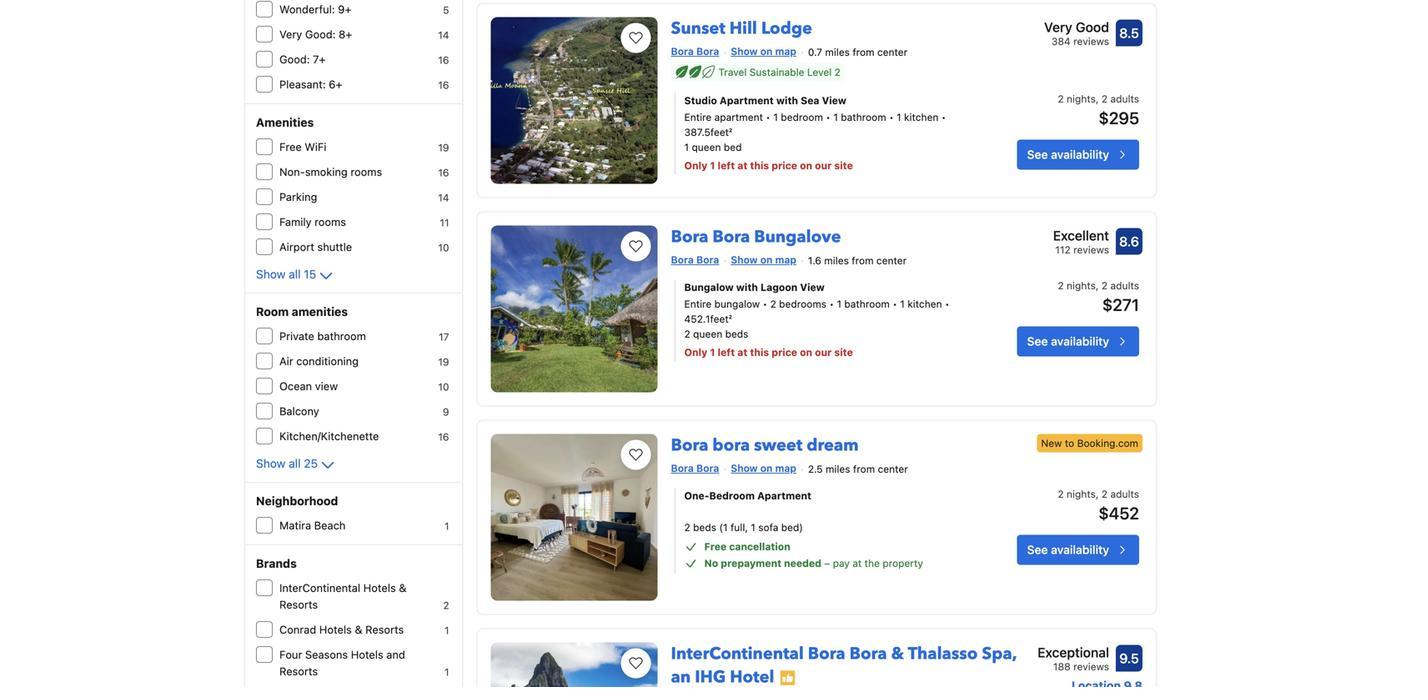Task type: vqa. For each thing, say whether or not it's contained in the screenshot.
3rd Bora Bora from the bottom of the page
yes



Task type: locate. For each thing, give the bounding box(es) containing it.
& up and
[[399, 582, 407, 595]]

1 vertical spatial our
[[815, 347, 832, 358]]

0 vertical spatial intercontinental
[[280, 582, 361, 595]]

on
[[761, 45, 773, 57], [800, 160, 813, 172], [761, 254, 773, 266], [800, 347, 813, 358], [761, 462, 773, 474]]

2 left from the top
[[718, 347, 735, 358]]

0 vertical spatial 10
[[438, 242, 449, 254]]

2 vertical spatial from
[[854, 464, 875, 475]]

0 vertical spatial apartment
[[720, 95, 774, 106]]

intercontinental hotels & resorts
[[280, 582, 407, 611]]

0 vertical spatial &
[[399, 582, 407, 595]]

reviews for excellent
[[1074, 244, 1110, 256]]

view
[[315, 380, 338, 393]]

bora bora for sunset hill lodge
[[671, 45, 720, 57]]

left down bed
[[718, 160, 735, 172]]

only
[[685, 160, 708, 172], [685, 347, 708, 358]]

intercontinental up the hotel
[[671, 643, 804, 666]]

reviews down exceptional
[[1074, 661, 1110, 673]]

our
[[815, 160, 832, 172], [815, 347, 832, 358]]

price down bedrooms on the right of page
[[772, 347, 798, 358]]

& inside intercontinental bora bora & thalasso spa, an ihg hotel
[[892, 643, 905, 666]]

2 price from the top
[[772, 347, 798, 358]]

hotels up seasons on the left of the page
[[319, 624, 352, 636]]

our down bedrooms on the right of page
[[815, 347, 832, 358]]

scored 8.6 element
[[1116, 228, 1143, 255]]

$295
[[1099, 108, 1140, 128]]

1 see from the top
[[1028, 148, 1049, 162]]

entire down studio at top
[[685, 111, 712, 123]]

ihg
[[695, 666, 726, 688]]

bora bora for bora bora sweet dream
[[671, 462, 720, 474]]

availability down the 2 nights , 2 adults $452
[[1052, 543, 1110, 557]]

show on map for lodge
[[731, 45, 797, 57]]

0 horizontal spatial very
[[280, 28, 302, 40]]

2 horizontal spatial &
[[892, 643, 905, 666]]

2 reviews from the top
[[1074, 244, 1110, 256]]

show down bora
[[731, 462, 758, 474]]

2 vertical spatial see
[[1028, 543, 1049, 557]]

queen down 452.1feet²
[[694, 328, 723, 340]]

1 price from the top
[[772, 160, 798, 172]]

rooms
[[351, 166, 382, 178], [315, 216, 346, 228]]

all left 25
[[289, 457, 301, 471]]

see availability link for bora bora bungalove
[[1018, 327, 1140, 357]]

2 availability from the top
[[1052, 335, 1110, 348]]

2 site from the top
[[835, 347, 853, 358]]

8+
[[339, 28, 352, 40]]

this inside bungalow with lagoon view entire bungalow • 2 bedrooms • 1 bathroom • 1 kitchen • 452.1feet² 2 queen beds only 1 left at this price on our site
[[751, 347, 770, 358]]

brands
[[256, 557, 297, 571]]

0 vertical spatial see
[[1028, 148, 1049, 162]]

19 up 11
[[438, 142, 449, 154]]

0 vertical spatial nights
[[1067, 93, 1096, 105]]

this down apartment
[[751, 160, 770, 172]]

0 vertical spatial at
[[738, 160, 748, 172]]

2 10 from the top
[[438, 381, 449, 393]]

1 vertical spatial from
[[852, 255, 874, 267]]

1 vertical spatial free
[[705, 541, 727, 553]]

1 14 from the top
[[438, 29, 449, 41]]

left inside bungalow with lagoon view entire bungalow • 2 bedrooms • 1 bathroom • 1 kitchen • 452.1feet² 2 queen beds only 1 left at this price on our site
[[718, 347, 735, 358]]

apartment inside 'studio apartment with sea view entire apartment • 1 bedroom • 1 bathroom • 1 kitchen • 387.5feet² 1 queen bed only 1 left at this price on our site'
[[720, 95, 774, 106]]

kitchen
[[905, 111, 939, 123], [908, 298, 943, 310]]

shuttle
[[318, 241, 352, 253]]

0 vertical spatial site
[[835, 160, 853, 172]]

all for 25
[[289, 457, 301, 471]]

see availability down the 2 nights , 2 adults $452
[[1028, 543, 1110, 557]]

0 vertical spatial free
[[280, 141, 302, 153]]

, inside 2 nights , 2 adults $295
[[1096, 93, 1099, 105]]

at down bungalow
[[738, 347, 748, 358]]

intercontinental for intercontinental hotels & resorts
[[280, 582, 361, 595]]

see availability link
[[1018, 140, 1140, 170], [1018, 327, 1140, 357], [1018, 535, 1140, 565]]

1 vertical spatial price
[[772, 347, 798, 358]]

1 10 from the top
[[438, 242, 449, 254]]

, down excellent 112 reviews
[[1096, 280, 1099, 292]]

nights down 384
[[1067, 93, 1096, 105]]

miles right 2.5
[[826, 464, 851, 475]]

hotels for conrad
[[319, 624, 352, 636]]

384
[[1052, 35, 1071, 47]]

14 down 5 at top
[[438, 29, 449, 41]]

good:
[[305, 28, 336, 40], [280, 53, 310, 66]]

0 vertical spatial bora bora
[[671, 45, 720, 57]]

16
[[438, 54, 449, 66], [438, 79, 449, 91], [438, 167, 449, 179], [438, 431, 449, 443]]

1 see availability from the top
[[1028, 148, 1110, 162]]

on for sweet
[[761, 462, 773, 474]]

needed
[[785, 558, 822, 570]]

see availability link down 2 nights , 2 adults $295
[[1018, 140, 1140, 170]]

1 horizontal spatial with
[[777, 95, 799, 106]]

2 adults from the top
[[1111, 280, 1140, 292]]

excellent
[[1054, 228, 1110, 243]]

3 map from the top
[[776, 462, 797, 474]]

adults for sunset hill lodge
[[1111, 93, 1140, 105]]

19 for free wifi
[[438, 142, 449, 154]]

3 availability from the top
[[1052, 543, 1110, 557]]

1 site from the top
[[835, 160, 853, 172]]

seasons
[[305, 649, 348, 661]]

center up one-bedroom apartment link
[[878, 464, 909, 475]]

on for bungalove
[[761, 254, 773, 266]]

2 vertical spatial miles
[[826, 464, 851, 475]]

9.5
[[1120, 651, 1140, 667]]

good
[[1076, 19, 1110, 35]]

2 only from the top
[[685, 347, 708, 358]]

all inside "dropdown button"
[[289, 457, 301, 471]]

1 vertical spatial show on map
[[731, 254, 797, 266]]

entire inside bungalow with lagoon view entire bungalow • 2 bedrooms • 1 bathroom • 1 kitchen • 452.1feet² 2 queen beds only 1 left at this price on our site
[[685, 298, 712, 310]]

see availability for bora bora sweet dream
[[1028, 543, 1110, 557]]

show inside "dropdown button"
[[256, 457, 286, 471]]

show up room
[[256, 267, 286, 281]]

from down dream
[[854, 464, 875, 475]]

2 vertical spatial availability
[[1052, 543, 1110, 557]]

center right 0.7
[[878, 46, 908, 58]]

very good element
[[1045, 17, 1110, 37]]

0 vertical spatial ,
[[1096, 93, 1099, 105]]

very for good:
[[280, 28, 302, 40]]

1
[[774, 111, 778, 123], [834, 111, 839, 123], [897, 111, 902, 123], [685, 142, 689, 153], [710, 160, 716, 172], [837, 298, 842, 310], [901, 298, 905, 310], [710, 347, 716, 358], [445, 521, 449, 532], [751, 522, 756, 534], [445, 625, 449, 637], [445, 667, 449, 678]]

1 , from the top
[[1096, 93, 1099, 105]]

2 all from the top
[[289, 457, 301, 471]]

3 16 from the top
[[438, 167, 449, 179]]

hotels inside four seasons hotels and resorts
[[351, 649, 384, 661]]

0 horizontal spatial with
[[737, 282, 758, 293]]

1 vertical spatial &
[[355, 624, 363, 636]]

0 vertical spatial reviews
[[1074, 35, 1110, 47]]

miles for bora bora bungalove
[[825, 255, 849, 267]]

17
[[439, 331, 449, 343]]

free down amenities
[[280, 141, 302, 153]]

0 vertical spatial left
[[718, 160, 735, 172]]

map up travel sustainable level 2
[[776, 45, 797, 57]]

$271
[[1103, 295, 1140, 315]]

reviews
[[1074, 35, 1110, 47], [1074, 244, 1110, 256], [1074, 661, 1110, 673]]

show left 25
[[256, 457, 286, 471]]

1 vertical spatial ,
[[1096, 280, 1099, 292]]

miles right 0.7
[[826, 46, 850, 58]]

show on map down bora bora bungalove at the top of the page
[[731, 254, 797, 266]]

wifi
[[305, 141, 327, 153]]

excellent element
[[1054, 226, 1110, 246]]

1 vertical spatial see
[[1028, 335, 1049, 348]]

1 vertical spatial at
[[738, 347, 748, 358]]

0 vertical spatial beds
[[726, 328, 749, 340]]

0 vertical spatial bathroom
[[841, 111, 887, 123]]

3 see availability from the top
[[1028, 543, 1110, 557]]

miles for sunset hill lodge
[[826, 46, 850, 58]]

2 vertical spatial see availability
[[1028, 543, 1110, 557]]

(1
[[720, 522, 728, 534]]

1 bora bora from the top
[[671, 45, 720, 57]]

free up "no"
[[705, 541, 727, 553]]

1 entire from the top
[[685, 111, 712, 123]]

2 vertical spatial center
[[878, 464, 909, 475]]

all
[[289, 267, 301, 281], [289, 457, 301, 471]]

, inside the 2 nights , 2 adults $452
[[1096, 489, 1099, 500]]

bora bora
[[671, 45, 720, 57], [671, 254, 720, 266], [671, 462, 720, 474]]

3 , from the top
[[1096, 489, 1099, 500]]

see availability for sunset hill lodge
[[1028, 148, 1110, 162]]

1 vertical spatial with
[[737, 282, 758, 293]]

beds down bungalow
[[726, 328, 749, 340]]

1 horizontal spatial beds
[[726, 328, 749, 340]]

family rooms
[[280, 216, 346, 228]]

intercontinental up conrad hotels & resorts on the bottom left of page
[[280, 582, 361, 595]]

2 16 from the top
[[438, 79, 449, 91]]

3 bora bora from the top
[[671, 462, 720, 474]]

bathroom up conditioning
[[317, 330, 366, 343]]

1 vertical spatial see availability
[[1028, 335, 1110, 348]]

our inside 'studio apartment with sea view entire apartment • 1 bedroom • 1 bathroom • 1 kitchen • 387.5feet² 1 queen bed only 1 left at this price on our site'
[[815, 160, 832, 172]]

very inside the very good 384 reviews
[[1045, 19, 1073, 35]]

0 vertical spatial our
[[815, 160, 832, 172]]

1 nights from the top
[[1067, 93, 1096, 105]]

miles
[[826, 46, 850, 58], [825, 255, 849, 267], [826, 464, 851, 475]]

1 reviews from the top
[[1074, 35, 1110, 47]]

resorts inside four seasons hotels and resorts
[[280, 665, 318, 678]]

2 our from the top
[[815, 347, 832, 358]]

0 vertical spatial show on map
[[731, 45, 797, 57]]

1 availability from the top
[[1052, 148, 1110, 162]]

kitchen inside 'studio apartment with sea view entire apartment • 1 bedroom • 1 bathroom • 1 kitchen • 387.5feet² 1 queen bed only 1 left at this price on our site'
[[905, 111, 939, 123]]

4 16 from the top
[[438, 431, 449, 443]]

airport shuttle
[[280, 241, 352, 253]]

1 vertical spatial this
[[751, 347, 770, 358]]

0 horizontal spatial free
[[280, 141, 302, 153]]

1.6 miles from center
[[809, 255, 907, 267]]

one-
[[685, 490, 710, 502]]

on down bora bora bungalove at the top of the page
[[761, 254, 773, 266]]

view right sea
[[822, 95, 847, 106]]

1 vertical spatial resorts
[[366, 624, 404, 636]]

on down bora bora sweet dream
[[761, 462, 773, 474]]

bora bora up one-
[[671, 462, 720, 474]]

10 up 9
[[438, 381, 449, 393]]

intercontinental inside intercontinental bora bora & thalasso spa, an ihg hotel
[[671, 643, 804, 666]]

nights for bora bora sweet dream
[[1067, 489, 1096, 500]]

map down sweet
[[776, 462, 797, 474]]

travel
[[719, 66, 747, 78]]

3 see availability link from the top
[[1018, 535, 1140, 565]]

1 left from the top
[[718, 160, 735, 172]]

see availability link down 2 nights , 2 adults $271
[[1018, 327, 1140, 357]]

1 vertical spatial bathroom
[[845, 298, 890, 310]]

0 vertical spatial rooms
[[351, 166, 382, 178]]

miles right 1.6
[[825, 255, 849, 267]]

, for bora bora sweet dream
[[1096, 489, 1099, 500]]

sunset hill lodge link
[[671, 10, 813, 40]]

from for sunset hill lodge
[[853, 46, 875, 58]]

nights inside 2 nights , 2 adults $295
[[1067, 93, 1096, 105]]

14
[[438, 29, 449, 41], [438, 192, 449, 204]]

view up bedrooms on the right of page
[[801, 282, 825, 293]]

1 vertical spatial availability
[[1052, 335, 1110, 348]]

matira
[[280, 519, 311, 532]]

price inside bungalow with lagoon view entire bungalow • 2 bedrooms • 1 bathroom • 1 kitchen • 452.1feet² 2 queen beds only 1 left at this price on our site
[[772, 347, 798, 358]]

hill
[[730, 17, 758, 40]]

0 vertical spatial hotels
[[364, 582, 396, 595]]

on down bedroom
[[800, 160, 813, 172]]

2 see availability from the top
[[1028, 335, 1110, 348]]

nights down "112"
[[1067, 280, 1096, 292]]

1 vertical spatial adults
[[1111, 280, 1140, 292]]

bungalow with lagoon view entire bungalow • 2 bedrooms • 1 bathroom • 1 kitchen • 452.1feet² 2 queen beds only 1 left at this price on our site
[[685, 282, 950, 358]]

our inside bungalow with lagoon view entire bungalow • 2 bedrooms • 1 bathroom • 1 kitchen • 452.1feet² 2 queen beds only 1 left at this price on our site
[[815, 347, 832, 358]]

all left 15
[[289, 267, 301, 281]]

center up bungalow with lagoon view link
[[877, 255, 907, 267]]

, up $295
[[1096, 93, 1099, 105]]

2 this from the top
[[751, 347, 770, 358]]

show down hill
[[731, 45, 758, 57]]

1 16 from the top
[[438, 54, 449, 66]]

adults inside 2 nights , 2 adults $271
[[1111, 280, 1140, 292]]

8.6
[[1120, 233, 1140, 249]]

1 vertical spatial miles
[[825, 255, 849, 267]]

from for bora bora sweet dream
[[854, 464, 875, 475]]

hotels for intercontinental
[[364, 582, 396, 595]]

resorts for intercontinental hotels & resorts
[[280, 599, 318, 611]]

see availability link for bora bora sweet dream
[[1018, 535, 1140, 565]]

& down intercontinental hotels & resorts
[[355, 624, 363, 636]]

0 vertical spatial see availability link
[[1018, 140, 1140, 170]]

1 adults from the top
[[1111, 93, 1140, 105]]

beds left (1 at the right bottom of the page
[[694, 522, 717, 534]]

3 see from the top
[[1028, 543, 1049, 557]]

1 this from the top
[[751, 160, 770, 172]]

bedrooms
[[780, 298, 827, 310]]

bathroom
[[841, 111, 887, 123], [845, 298, 890, 310], [317, 330, 366, 343]]

0 horizontal spatial rooms
[[315, 216, 346, 228]]

0 vertical spatial from
[[853, 46, 875, 58]]

bora
[[713, 434, 750, 457]]

non-smoking rooms
[[280, 166, 382, 178]]

resorts inside intercontinental hotels & resorts
[[280, 599, 318, 611]]

pleasant: 6+
[[280, 78, 343, 91]]

16 for pleasant: 6+
[[438, 79, 449, 91]]

show on map up sustainable
[[731, 45, 797, 57]]

see availability link down the 2 nights , 2 adults $452
[[1018, 535, 1140, 565]]

queen down 387.5feet²
[[692, 142, 721, 153]]

1 vertical spatial left
[[718, 347, 735, 358]]

1 horizontal spatial intercontinental
[[671, 643, 804, 666]]

1 only from the top
[[685, 160, 708, 172]]

all inside "dropdown button"
[[289, 267, 301, 281]]

only down 452.1feet²
[[685, 347, 708, 358]]

1 vertical spatial intercontinental
[[671, 643, 804, 666]]

2 bora bora from the top
[[671, 254, 720, 266]]

show down bora bora bungalove at the top of the page
[[731, 254, 758, 266]]

3 reviews from the top
[[1074, 661, 1110, 673]]

on up sustainable
[[761, 45, 773, 57]]

3 show on map from the top
[[731, 462, 797, 474]]

2 14 from the top
[[438, 192, 449, 204]]

center for sunset hill lodge
[[878, 46, 908, 58]]

0 vertical spatial only
[[685, 160, 708, 172]]

1 vertical spatial see availability link
[[1018, 327, 1140, 357]]

2 see from the top
[[1028, 335, 1049, 348]]

2 map from the top
[[776, 254, 797, 266]]

1 see availability link from the top
[[1018, 140, 1140, 170]]

1 our from the top
[[815, 160, 832, 172]]

1 vertical spatial site
[[835, 347, 853, 358]]

2 , from the top
[[1096, 280, 1099, 292]]

1 show on map from the top
[[731, 45, 797, 57]]

3 nights from the top
[[1067, 489, 1096, 500]]

, inside 2 nights , 2 adults $271
[[1096, 280, 1099, 292]]

very up 384
[[1045, 19, 1073, 35]]

at down bed
[[738, 160, 748, 172]]

from right 0.7
[[853, 46, 875, 58]]

bathroom down studio apartment with sea view link
[[841, 111, 887, 123]]

from
[[853, 46, 875, 58], [852, 255, 874, 267], [854, 464, 875, 475]]

with inside 'studio apartment with sea view entire apartment • 1 bedroom • 1 bathroom • 1 kitchen • 387.5feet² 1 queen bed only 1 left at this price on our site'
[[777, 95, 799, 106]]

1 vertical spatial 14
[[438, 192, 449, 204]]

left inside 'studio apartment with sea view entire apartment • 1 bedroom • 1 bathroom • 1 kitchen • 387.5feet² 1 queen bed only 1 left at this price on our site'
[[718, 160, 735, 172]]

1 vertical spatial view
[[801, 282, 825, 293]]

intercontinental inside intercontinental hotels & resorts
[[280, 582, 361, 595]]

very good 384 reviews
[[1045, 19, 1110, 47]]

hotels left and
[[351, 649, 384, 661]]

thalasso
[[908, 643, 978, 666]]

19
[[438, 142, 449, 154], [438, 356, 449, 368]]

rooms up shuttle
[[315, 216, 346, 228]]

show all 15
[[256, 267, 316, 281]]

1 vertical spatial 10
[[438, 381, 449, 393]]

& left thalasso
[[892, 643, 905, 666]]

nights inside 2 nights , 2 adults $271
[[1067, 280, 1096, 292]]

adults inside 2 nights , 2 adults $295
[[1111, 93, 1140, 105]]

2 beds (1 full, 1 sofa bed)
[[685, 522, 804, 534]]

10 for ocean view
[[438, 381, 449, 393]]

this down bungalow
[[751, 347, 770, 358]]

from for bora bora bungalove
[[852, 255, 874, 267]]

availability for bora bora bungalove
[[1052, 335, 1110, 348]]

1 horizontal spatial very
[[1045, 19, 1073, 35]]

site down bungalow with lagoon view link
[[835, 347, 853, 358]]

map down bungalove
[[776, 254, 797, 266]]

hotels up conrad hotels & resorts on the bottom left of page
[[364, 582, 396, 595]]

smoking
[[305, 166, 348, 178]]

new
[[1042, 437, 1063, 449]]

show on map down bora bora sweet dream
[[731, 462, 797, 474]]

, up $452
[[1096, 489, 1099, 500]]

at left the
[[853, 558, 862, 570]]

entire up 452.1feet²
[[685, 298, 712, 310]]

one-bedroom apartment
[[685, 490, 812, 502]]

the
[[865, 558, 880, 570]]

center for bora bora bungalove
[[877, 255, 907, 267]]

only down 387.5feet²
[[685, 160, 708, 172]]

with up bungalow
[[737, 282, 758, 293]]

0 vertical spatial resorts
[[280, 599, 318, 611]]

adults inside the 2 nights , 2 adults $452
[[1111, 489, 1140, 500]]

free for free wifi
[[280, 141, 302, 153]]

studio apartment with sea view entire apartment • 1 bedroom • 1 bathroom • 1 kitchen • 387.5feet² 1 queen bed only 1 left at this price on our site
[[685, 95, 947, 172]]

1 vertical spatial reviews
[[1074, 244, 1110, 256]]

0 vertical spatial with
[[777, 95, 799, 106]]

1 vertical spatial hotels
[[319, 624, 352, 636]]

19 for air conditioning
[[438, 356, 449, 368]]

bed)
[[782, 522, 804, 534]]

availability down 2 nights , 2 adults $271
[[1052, 335, 1110, 348]]

rooms right smoking
[[351, 166, 382, 178]]

1 vertical spatial center
[[877, 255, 907, 267]]

10 down 11
[[438, 242, 449, 254]]

1 vertical spatial good:
[[280, 53, 310, 66]]

1.6
[[809, 255, 822, 267]]

ocean view
[[280, 380, 338, 393]]

& inside intercontinental hotels & resorts
[[399, 582, 407, 595]]

1 map from the top
[[776, 45, 797, 57]]

bora bora up bungalow
[[671, 254, 720, 266]]

reviews inside excellent 112 reviews
[[1074, 244, 1110, 256]]

2 19 from the top
[[438, 356, 449, 368]]

hotel
[[730, 666, 775, 688]]

1 vertical spatial 19
[[438, 356, 449, 368]]

1 vertical spatial beds
[[694, 522, 717, 534]]

$452
[[1099, 504, 1140, 523]]

adults
[[1111, 93, 1140, 105], [1111, 280, 1140, 292], [1111, 489, 1140, 500]]

very for good
[[1045, 19, 1073, 35]]

0 vertical spatial this
[[751, 160, 770, 172]]

apartment up apartment
[[720, 95, 774, 106]]

site inside 'studio apartment with sea view entire apartment • 1 bedroom • 1 bathroom • 1 kitchen • 387.5feet² 1 queen bed only 1 left at this price on our site'
[[835, 160, 853, 172]]

intercontinental bora bora & thalasso spa, an ihg hotel
[[671, 643, 1017, 688]]

see availability down 2 nights , 2 adults $271
[[1028, 335, 1110, 348]]

0 vertical spatial 19
[[438, 142, 449, 154]]

very up good: 7+
[[280, 28, 302, 40]]

center
[[878, 46, 908, 58], [877, 255, 907, 267], [878, 464, 909, 475]]

spa,
[[982, 643, 1017, 666]]

1 horizontal spatial &
[[399, 582, 407, 595]]

1 vertical spatial only
[[685, 347, 708, 358]]

reviews inside the very good 384 reviews
[[1074, 35, 1110, 47]]

1 vertical spatial queen
[[694, 328, 723, 340]]

good: left 8+
[[305, 28, 336, 40]]

at inside 'studio apartment with sea view entire apartment • 1 bedroom • 1 bathroom • 1 kitchen • 387.5feet² 1 queen bed only 1 left at this price on our site'
[[738, 160, 748, 172]]

1 19 from the top
[[438, 142, 449, 154]]

1 horizontal spatial free
[[705, 541, 727, 553]]

very good: 8+
[[280, 28, 352, 40]]

on down bedrooms on the right of page
[[800, 347, 813, 358]]

1 vertical spatial entire
[[685, 298, 712, 310]]

see
[[1028, 148, 1049, 162], [1028, 335, 1049, 348], [1028, 543, 1049, 557]]

3 adults from the top
[[1111, 489, 1140, 500]]

our down bedroom
[[815, 160, 832, 172]]

1 vertical spatial kitchen
[[908, 298, 943, 310]]

pleasant:
[[280, 78, 326, 91]]

intercontinental for intercontinental bora bora & thalasso spa, an ihg hotel
[[671, 643, 804, 666]]

19 down 17
[[438, 356, 449, 368]]

2 vertical spatial bora bora
[[671, 462, 720, 474]]

an
[[671, 666, 691, 688]]

travel sustainable level 2
[[719, 66, 841, 78]]

bora bora down sunset
[[671, 45, 720, 57]]

2 entire from the top
[[685, 298, 712, 310]]

left
[[718, 160, 735, 172], [718, 347, 735, 358]]

free for free cancellation
[[705, 541, 727, 553]]

hotels inside intercontinental hotels & resorts
[[364, 582, 396, 595]]

2 vertical spatial resorts
[[280, 665, 318, 678]]

nights down 'new to booking.com'
[[1067, 489, 1096, 500]]

14 up 11
[[438, 192, 449, 204]]

view inside 'studio apartment with sea view entire apartment • 1 bedroom • 1 bathroom • 1 kitchen • 387.5feet² 1 queen bed only 1 left at this price on our site'
[[822, 95, 847, 106]]

0 horizontal spatial intercontinental
[[280, 582, 361, 595]]

1 vertical spatial map
[[776, 254, 797, 266]]

2 nights from the top
[[1067, 280, 1096, 292]]

bathroom inside 'studio apartment with sea view entire apartment • 1 bedroom • 1 bathroom • 1 kitchen • 387.5feet² 1 queen bed only 1 left at this price on our site'
[[841, 111, 887, 123]]

0 vertical spatial adults
[[1111, 93, 1140, 105]]

16 for non-smoking rooms
[[438, 167, 449, 179]]

bathroom down '1.6 miles from center'
[[845, 298, 890, 310]]

availability for bora bora sweet dream
[[1052, 543, 1110, 557]]

0 vertical spatial miles
[[826, 46, 850, 58]]

apartment up bed)
[[758, 490, 812, 502]]

pay
[[833, 558, 850, 570]]

nights inside the 2 nights , 2 adults $452
[[1067, 489, 1096, 500]]

no
[[705, 558, 719, 570]]

2 show on map from the top
[[731, 254, 797, 266]]

2 vertical spatial nights
[[1067, 489, 1096, 500]]

2 vertical spatial see availability link
[[1018, 535, 1140, 565]]

kitchen inside bungalow with lagoon view entire bungalow • 2 bedrooms • 1 bathroom • 1 kitchen • 452.1feet² 2 queen beds only 1 left at this price on our site
[[908, 298, 943, 310]]

this inside 'studio apartment with sea view entire apartment • 1 bedroom • 1 bathroom • 1 kitchen • 387.5feet² 1 queen bed only 1 left at this price on our site'
[[751, 160, 770, 172]]

0 vertical spatial kitchen
[[905, 111, 939, 123]]

adults up $271
[[1111, 280, 1140, 292]]

2 vertical spatial map
[[776, 462, 797, 474]]

0 vertical spatial map
[[776, 45, 797, 57]]

1 vertical spatial all
[[289, 457, 301, 471]]

2 see availability link from the top
[[1018, 327, 1140, 357]]

free cancellation
[[705, 541, 791, 553]]

0 vertical spatial all
[[289, 267, 301, 281]]

reviews down excellent
[[1074, 244, 1110, 256]]

1 all from the top
[[289, 267, 301, 281]]

this property is part of our preferred partner program. it's committed to providing excellent service and good value. it'll pay us a higher commission if you make a booking. image
[[780, 670, 796, 687], [780, 670, 796, 687]]

see availability down 2 nights , 2 adults $295
[[1028, 148, 1110, 162]]

site down studio apartment with sea view link
[[835, 160, 853, 172]]

1 vertical spatial bora bora
[[671, 254, 720, 266]]

reviews inside 'exceptional 188 reviews'
[[1074, 661, 1110, 673]]

beds
[[726, 328, 749, 340], [694, 522, 717, 534]]

0 vertical spatial center
[[878, 46, 908, 58]]

resorts down four
[[280, 665, 318, 678]]

from up bungalow with lagoon view link
[[852, 255, 874, 267]]

scored 8.5 element
[[1116, 19, 1143, 46]]

2 vertical spatial reviews
[[1074, 661, 1110, 673]]

good: left the 7+
[[280, 53, 310, 66]]

0 vertical spatial 14
[[438, 29, 449, 41]]

0 vertical spatial price
[[772, 160, 798, 172]]

resorts up 'conrad'
[[280, 599, 318, 611]]

see for bora bora bungalove
[[1028, 335, 1049, 348]]

2.5
[[809, 464, 823, 475]]

left down 452.1feet²
[[718, 347, 735, 358]]

adults up $452
[[1111, 489, 1140, 500]]



Task type: describe. For each thing, give the bounding box(es) containing it.
view inside bungalow with lagoon view entire bungalow • 2 bedrooms • 1 bathroom • 1 kitchen • 452.1feet² 2 queen beds only 1 left at this price on our site
[[801, 282, 825, 293]]

family
[[280, 216, 312, 228]]

resorts for conrad hotels & resorts
[[366, 624, 404, 636]]

ocean
[[280, 380, 312, 393]]

parking
[[280, 191, 317, 203]]

on inside bungalow with lagoon view entire bungalow • 2 bedrooms • 1 bathroom • 1 kitchen • 452.1feet² 2 queen beds only 1 left at this price on our site
[[800, 347, 813, 358]]

show all 25
[[256, 457, 318, 471]]

map for bungalove
[[776, 254, 797, 266]]

property
[[883, 558, 924, 570]]

show on map for bungalove
[[731, 254, 797, 266]]

0.7
[[809, 46, 823, 58]]

10 for airport shuttle
[[438, 242, 449, 254]]

sunset hill lodge image
[[491, 17, 658, 184]]

only inside bungalow with lagoon view entire bungalow • 2 bedrooms • 1 bathroom • 1 kitchen • 452.1feet² 2 queen beds only 1 left at this price on our site
[[685, 347, 708, 358]]

adults for bora bora sweet dream
[[1111, 489, 1140, 500]]

11
[[440, 217, 449, 229]]

conditioning
[[296, 355, 359, 368]]

show all 25 button
[[256, 456, 338, 476]]

show for sunset hill lodge
[[731, 45, 758, 57]]

see for sunset hill lodge
[[1028, 148, 1049, 162]]

show all 15 button
[[256, 266, 336, 286]]

16 for good: 7+
[[438, 54, 449, 66]]

price inside 'studio apartment with sea view entire apartment • 1 bedroom • 1 bathroom • 1 kitchen • 387.5feet² 1 queen bed only 1 left at this price on our site'
[[772, 160, 798, 172]]

, for sunset hill lodge
[[1096, 93, 1099, 105]]

sofa
[[759, 522, 779, 534]]

bora bora for bora bora bungalove
[[671, 254, 720, 266]]

airport
[[280, 241, 315, 253]]

bedroom
[[781, 111, 824, 123]]

2 nights , 2 adults $271
[[1058, 280, 1140, 315]]

room
[[256, 305, 289, 319]]

reviews for exceptional
[[1074, 661, 1110, 673]]

new to booking.com
[[1042, 437, 1139, 449]]

sea
[[801, 95, 820, 106]]

matira beach
[[280, 519, 346, 532]]

lagoon
[[761, 282, 798, 293]]

queen inside bungalow with lagoon view entire bungalow • 2 bedrooms • 1 bathroom • 1 kitchen • 452.1feet² 2 queen beds only 1 left at this price on our site
[[694, 328, 723, 340]]

room amenities
[[256, 305, 348, 319]]

queen inside 'studio apartment with sea view entire apartment • 1 bedroom • 1 bathroom • 1 kitchen • 387.5feet² 1 queen bed only 1 left at this price on our site'
[[692, 142, 721, 153]]

1 vertical spatial apartment
[[758, 490, 812, 502]]

14 for parking
[[438, 192, 449, 204]]

112
[[1056, 244, 1071, 256]]

bungalow
[[685, 282, 734, 293]]

see availability link for sunset hill lodge
[[1018, 140, 1140, 170]]

387.5feet²
[[685, 126, 733, 138]]

0.7 miles from center
[[809, 46, 908, 58]]

adults for bora bora bungalove
[[1111, 280, 1140, 292]]

see for bora bora sweet dream
[[1028, 543, 1049, 557]]

8.5
[[1120, 25, 1140, 41]]

free wifi
[[280, 141, 327, 153]]

16 for kitchen/kitchenette
[[438, 431, 449, 443]]

level
[[808, 66, 832, 78]]

air
[[280, 355, 293, 368]]

& for conrad hotels & resorts
[[355, 624, 363, 636]]

2 nights , 2 adults $295
[[1058, 93, 1140, 128]]

at inside bungalow with lagoon view entire bungalow • 2 bedrooms • 1 bathroom • 1 kitchen • 452.1feet² 2 queen beds only 1 left at this price on our site
[[738, 347, 748, 358]]

air conditioning
[[280, 355, 359, 368]]

wonderful:
[[280, 3, 335, 15]]

–
[[825, 558, 831, 570]]

dream
[[807, 434, 859, 457]]

on inside 'studio apartment with sea view entire apartment • 1 bedroom • 1 bathroom • 1 kitchen • 387.5feet² 1 queen bed only 1 left at this price on our site'
[[800, 160, 813, 172]]

2 vertical spatial bathroom
[[317, 330, 366, 343]]

2.5 miles from center
[[809, 464, 909, 475]]

availability for sunset hill lodge
[[1052, 148, 1110, 162]]

sweet
[[754, 434, 803, 457]]

show inside "dropdown button"
[[256, 267, 286, 281]]

sunset hill lodge
[[671, 17, 813, 40]]

show on map for sweet
[[731, 462, 797, 474]]

studio
[[685, 95, 717, 106]]

452.1feet²
[[685, 313, 732, 325]]

exceptional element
[[1038, 643, 1110, 663]]

see availability for bora bora bungalove
[[1028, 335, 1110, 348]]

apartment
[[715, 111, 763, 123]]

excellent 112 reviews
[[1054, 228, 1110, 256]]

, for bora bora bungalove
[[1096, 280, 1099, 292]]

show for bora bora sweet dream
[[731, 462, 758, 474]]

full,
[[731, 522, 748, 534]]

bora bora bungalove
[[671, 226, 842, 248]]

only inside 'studio apartment with sea view entire apartment • 1 bedroom • 1 bathroom • 1 kitchen • 387.5feet² 1 queen bed only 1 left at this price on our site'
[[685, 160, 708, 172]]

wonderful: 9+
[[280, 3, 352, 15]]

map for sweet
[[776, 462, 797, 474]]

lodge
[[762, 17, 813, 40]]

14 for very good: 8+
[[438, 29, 449, 41]]

9
[[443, 406, 449, 418]]

show for bora bora bungalove
[[731, 254, 758, 266]]

bora bora bungalove image
[[491, 226, 658, 392]]

and
[[387, 649, 405, 661]]

nights for sunset hill lodge
[[1067, 93, 1096, 105]]

to
[[1065, 437, 1075, 449]]

0 horizontal spatial beds
[[694, 522, 717, 534]]

beds inside bungalow with lagoon view entire bungalow • 2 bedrooms • 1 bathroom • 1 kitchen • 452.1feet² 2 queen beds only 1 left at this price on our site
[[726, 328, 749, 340]]

kitchen/kitchenette
[[280, 430, 379, 443]]

188
[[1054, 661, 1071, 673]]

bora bora sweet dream link
[[671, 427, 859, 457]]

nights for bora bora bungalove
[[1067, 280, 1096, 292]]

four seasons hotels and resorts
[[280, 649, 405, 678]]

booking.com
[[1078, 437, 1139, 449]]

beach
[[314, 519, 346, 532]]

0 vertical spatial good:
[[305, 28, 336, 40]]

entire inside 'studio apartment with sea view entire apartment • 1 bedroom • 1 bathroom • 1 kitchen • 387.5feet² 1 queen bed only 1 left at this price on our site'
[[685, 111, 712, 123]]

bathroom inside bungalow with lagoon view entire bungalow • 2 bedrooms • 1 bathroom • 1 kitchen • 452.1feet² 2 queen beds only 1 left at this price on our site
[[845, 298, 890, 310]]

balcony
[[280, 405, 319, 418]]

on for lodge
[[761, 45, 773, 57]]

1 horizontal spatial rooms
[[351, 166, 382, 178]]

studio apartment with sea view link
[[685, 93, 967, 108]]

bora bora sweet dream
[[671, 434, 859, 457]]

1 vertical spatial rooms
[[315, 216, 346, 228]]

exceptional
[[1038, 645, 1110, 661]]

2 nights , 2 adults $452
[[1058, 489, 1140, 523]]

site inside bungalow with lagoon view entire bungalow • 2 bedrooms • 1 bathroom • 1 kitchen • 452.1feet² 2 queen beds only 1 left at this price on our site
[[835, 347, 853, 358]]

all for 15
[[289, 267, 301, 281]]

map for lodge
[[776, 45, 797, 57]]

bora bora bungalove link
[[671, 219, 842, 248]]

cancellation
[[730, 541, 791, 553]]

& for intercontinental hotels & resorts
[[399, 582, 407, 595]]

no prepayment needed – pay at the property
[[705, 558, 924, 570]]

conrad hotels & resorts
[[280, 624, 404, 636]]

scored 9.5 element
[[1116, 645, 1143, 672]]

center for bora bora sweet dream
[[878, 464, 909, 475]]

miles for bora bora sweet dream
[[826, 464, 851, 475]]

9+
[[338, 3, 352, 15]]

with inside bungalow with lagoon view entire bungalow • 2 bedrooms • 1 bathroom • 1 kitchen • 452.1feet² 2 queen beds only 1 left at this price on our site
[[737, 282, 758, 293]]

bungalow
[[715, 298, 760, 310]]

good: 7+
[[280, 53, 326, 66]]

bora bora sweet dream image
[[491, 434, 658, 601]]

prepayment
[[721, 558, 782, 570]]

one-bedroom apartment link
[[685, 489, 967, 504]]

amenities
[[292, 305, 348, 319]]

bed
[[724, 142, 742, 153]]

6+
[[329, 78, 343, 91]]

15
[[304, 267, 316, 281]]

intercontinental bora bora & thalasso spa, an ihg hotel link
[[671, 636, 1017, 688]]

2 vertical spatial at
[[853, 558, 862, 570]]



